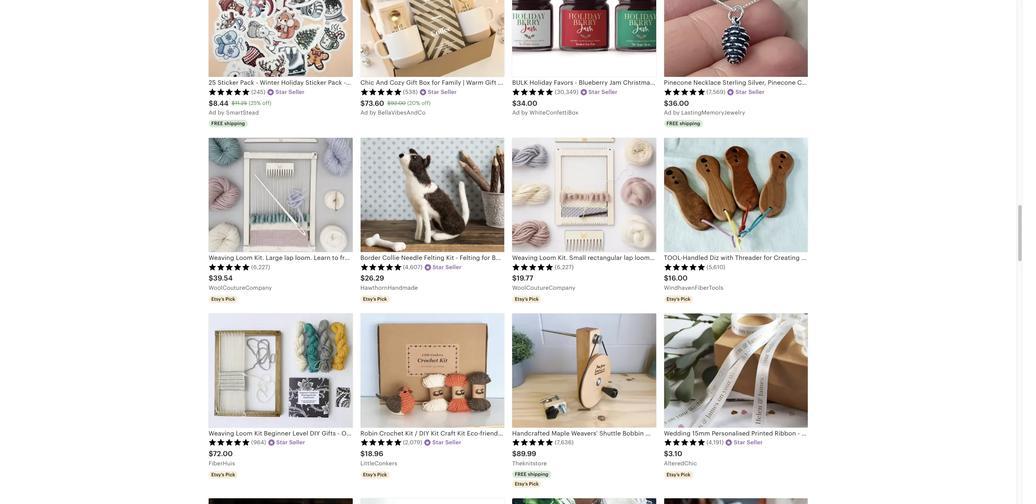Task type: describe. For each thing, give the bounding box(es) containing it.
26.29
[[365, 274, 384, 283]]

pick for 72.00
[[226, 472, 235, 477]]

$ for 72.00
[[209, 450, 213, 458]]

16.00
[[669, 274, 688, 283]]

star for 26.29
[[433, 264, 444, 270]]

star seller for 26.29
[[433, 264, 462, 270]]

pick down theknitstore
[[529, 481, 539, 487]]

bulk holiday favors - blueberry jam christmas party favor - corporate holiday favors - holiday jam favor - christmas favors - white confetti image
[[512, 0, 656, 77]]

lace handkerchief - lace hankie - custom handkerchief - embroidered handkerchief - bridal handkerchief - personalized wedding handkerchief image
[[664, 499, 808, 504]]

$ 36.00 a d b y lastingmemoryjewelry
[[664, 99, 745, 116]]

72.00
[[213, 450, 233, 458]]

$ for 18.96
[[360, 450, 365, 458]]

weaving loom kit beginner level diy gifts - oak finish weaving loom image
[[209, 314, 353, 428]]

a inside $ 34.00 a d b y whiteconfettibox
[[512, 109, 516, 116]]

- up "(245)"
[[256, 79, 258, 86]]

2 sticker from the left
[[305, 79, 326, 86]]

pick for 16.00
[[681, 297, 691, 302]]

d inside $ 34.00 a d b y whiteconfettibox
[[516, 109, 520, 116]]

$ 73.60 $ 92.00 (20% off) a d b y bellavibesandco
[[360, 99, 431, 116]]

great rhombicuboctahedron model kit, 3d laser cut sacred geometry model, architectural design, gifts image
[[360, 499, 504, 504]]

star right (30,349)
[[589, 89, 600, 95]]

1 vertical spatial gifts
[[322, 430, 336, 437]]

pick for 3.10
[[681, 472, 691, 477]]

star seller for 3.10
[[734, 439, 763, 446]]

off) for 73.60
[[422, 100, 431, 106]]

92.00
[[391, 100, 406, 106]]

b inside $ 73.60 $ 92.00 (20% off) a d b y bellavibesandco
[[370, 109, 373, 116]]

star for 36.00
[[736, 89, 747, 95]]

$ for 39.54
[[209, 274, 213, 283]]

$ for 36.00
[[664, 99, 669, 107]]

1 pack from the left
[[240, 79, 254, 86]]

(4,607)
[[403, 264, 422, 270]]

beginners
[[410, 254, 440, 261]]

$ for 8.44
[[209, 99, 213, 107]]

$ 16.00 windhavenfibertools
[[664, 274, 723, 291]]

$ 19.77 woolcouturecompany
[[512, 274, 575, 291]]

hawthornhandmade
[[360, 285, 418, 291]]

etsy's pick for 26.29
[[363, 297, 387, 302]]

(6,227) for 19.77
[[555, 264, 574, 270]]

$ 39.54 woolcouturecompany
[[209, 274, 272, 291]]

large
[[266, 254, 283, 261]]

b inside "$ 36.00 a d b y lastingmemoryjewelry"
[[673, 109, 677, 116]]

lastingmemoryjewelry
[[681, 109, 745, 116]]

d inside $ 73.60 $ 92.00 (20% off) a d b y bellavibesandco
[[364, 109, 368, 116]]

(5,610)
[[707, 264, 725, 270]]

89.99
[[517, 450, 536, 458]]

pick for 18.96
[[377, 472, 387, 477]]

19.77
[[517, 274, 533, 283]]

star for 18.96
[[432, 439, 444, 446]]

1 horizontal spatial gifts
[[364, 79, 378, 86]]

loom for 39.54
[[236, 254, 253, 261]]

seller for 72.00
[[289, 439, 305, 446]]

etsy's pick for 16.00
[[667, 297, 691, 302]]

$ 72.00 fiberhuis
[[209, 450, 235, 467]]

weaving right finish
[[374, 430, 400, 437]]

inch
[[439, 79, 452, 86]]

(964)
[[251, 439, 266, 446]]

5 out of 5 stars image for 3.10
[[664, 439, 705, 446]]

73.60
[[365, 99, 384, 107]]

$ for 19.77
[[512, 274, 517, 283]]

holiday
[[281, 79, 304, 86]]

etsy's pick down theknitstore
[[515, 481, 539, 487]]

5 out of 5 stars image for 39.54
[[209, 263, 250, 270]]

cute
[[348, 79, 362, 86]]

fiberhuis
[[209, 460, 235, 467]]

etsy's pick for 19.77
[[515, 297, 539, 302]]

3.10
[[669, 450, 682, 458]]

1 horizontal spatial free
[[515, 472, 527, 477]]

etsy's for 3.10
[[667, 472, 680, 477]]

$ 89.99 theknitstore
[[512, 450, 547, 467]]

$ for 16.00
[[664, 274, 669, 283]]

39.54
[[213, 274, 233, 283]]

free for 36.00
[[667, 121, 678, 126]]

5 out of 5 stars image for 26.29
[[360, 263, 402, 270]]

off) for 8.44
[[262, 100, 271, 106]]

$ for 3.10
[[664, 450, 669, 458]]

$ 3.10 alteredchic
[[664, 450, 697, 467]]

kit
[[254, 430, 262, 437]]

5 out of 5 stars image for 36.00
[[664, 88, 705, 95]]

star seller for 72.00
[[276, 439, 305, 446]]

weave.
[[466, 254, 487, 261]]

wedding 15mm personalised printed ribbon - wedding gift wrap - wedding ribbon - anniversary gift wrap image
[[664, 314, 808, 428]]

etsy's pick for 72.00
[[211, 472, 235, 477]]

2 to from the left
[[458, 254, 464, 261]]

oak
[[341, 430, 353, 437]]

seller right (30,349)
[[602, 89, 618, 95]]

11.25
[[235, 100, 247, 106]]

y inside "$ 36.00 a d b y lastingmemoryjewelry"
[[677, 109, 680, 116]]

1 horizontal spatial free shipping
[[515, 472, 549, 477]]

(6,227) for 39.54
[[251, 264, 270, 270]]

weaving for 72.00
[[209, 430, 234, 437]]

(7,636)
[[555, 439, 574, 446]]

- left cute
[[344, 79, 346, 86]]

border collie needle felting kit - felting for beginners - learn to needle felt - british wool needle felting kit - dog needle felting image
[[360, 138, 504, 252]]

star for 8.44
[[276, 89, 287, 95]]

- left 1.5
[[425, 79, 428, 86]]

etsy's for 26.29
[[363, 297, 376, 302]]

flowers rolling pin, embossing rolling pin, engraved rolling pin by laser image
[[512, 499, 656, 504]]

windhavenfibertools
[[664, 285, 723, 291]]

y inside '$ 8.44 $ 11.25 (25% off) a d b y smartstead'
[[221, 109, 224, 116]]

$ 18.96 littleconkers
[[360, 450, 397, 467]]

a inside '$ 8.44 $ 11.25 (25% off) a d b y smartstead'
[[209, 109, 213, 116]]

(538)
[[403, 89, 418, 95]]

loom.
[[295, 254, 312, 261]]

5 out of 5 stars image up the "89.99"
[[512, 439, 554, 446]]

2 pack from the left
[[328, 79, 342, 86]]

seller down inch
[[441, 89, 457, 95]]

8.44
[[213, 99, 229, 107]]

y inside $ 34.00 a d b y whiteconfettibox
[[525, 109, 528, 116]]

b inside $ 34.00 a d b y whiteconfettibox
[[521, 109, 525, 116]]

5 out of 5 stars image up 34.00
[[512, 88, 554, 95]]



Task type: locate. For each thing, give the bounding box(es) containing it.
finish
[[355, 430, 373, 437]]

5 out of 5 stars image up '18.96'
[[360, 439, 402, 446]]

(20%
[[407, 100, 420, 106]]

3 b from the left
[[521, 109, 525, 116]]

y down 73.60
[[373, 109, 376, 116]]

smartstead
[[226, 109, 259, 116]]

free down '36.00'
[[667, 121, 678, 126]]

(7,569)
[[707, 89, 725, 95]]

2 d from the left
[[364, 109, 368, 116]]

etsy's for 72.00
[[211, 472, 224, 477]]

beginner
[[264, 430, 291, 437]]

pack up "(245)"
[[240, 79, 254, 86]]

star seller for 36.00
[[736, 89, 765, 95]]

star for 72.00
[[276, 439, 288, 446]]

seller
[[289, 89, 305, 95], [441, 89, 457, 95], [602, 89, 618, 95], [749, 89, 765, 95], [446, 264, 462, 270], [289, 439, 305, 446], [445, 439, 461, 446], [747, 439, 763, 446]]

0 horizontal spatial to
[[332, 254, 338, 261]]

pinecone necklace sterling silver, pinecone charm, pine cone pendant, minimalist, fall jewelry, christmas gift, gift for her, tree necklace image
[[664, 0, 808, 77]]

frame
[[340, 254, 358, 261]]

etsy's pick down alteredchic
[[667, 472, 691, 477]]

2 y from the left
[[373, 109, 376, 116]]

littleconkers
[[360, 460, 397, 467]]

25 sticker pack - winter holiday sticker pack - cute gifts or decorations - 1.5 inch each image
[[209, 0, 353, 77]]

etsy's for 16.00
[[667, 297, 680, 302]]

b down 73.60
[[370, 109, 373, 116]]

seller right "(7,569)"
[[749, 89, 765, 95]]

off) inside $ 73.60 $ 92.00 (20% off) a d b y bellavibesandco
[[422, 100, 431, 106]]

gifts right diy
[[322, 430, 336, 437]]

5 out of 5 stars image
[[209, 88, 250, 95], [360, 88, 402, 95], [512, 88, 554, 95], [664, 88, 705, 95], [209, 263, 250, 270], [360, 263, 402, 270], [512, 263, 554, 270], [664, 263, 705, 270], [209, 439, 250, 446], [360, 439, 402, 446], [512, 439, 554, 446], [664, 439, 705, 446]]

star seller down learn
[[433, 264, 462, 270]]

pack
[[240, 79, 254, 86], [328, 79, 342, 86]]

5 out of 5 stars image up 19.77
[[512, 263, 554, 270]]

2 (6,227) from the left
[[555, 264, 574, 270]]

woolcouturecompany
[[209, 285, 272, 291], [512, 285, 575, 291]]

$ for 73.60
[[360, 99, 365, 107]]

weaving loom kit. large lap loom. learn to frame weave, tapestry. beginners learn to weave. image
[[209, 138, 353, 252]]

weaving for 39.54
[[209, 254, 234, 261]]

(6,227)
[[251, 264, 270, 270], [555, 264, 574, 270]]

5 out of 5 stars image down or
[[360, 88, 402, 95]]

2 horizontal spatial free shipping
[[667, 121, 700, 126]]

sticker
[[218, 79, 239, 86], [305, 79, 326, 86]]

$ inside $ 16.00 windhavenfibertools
[[664, 274, 669, 283]]

y
[[221, 109, 224, 116], [373, 109, 376, 116], [525, 109, 528, 116], [677, 109, 680, 116]]

$ 26.29 hawthornhandmade
[[360, 274, 418, 291]]

$ inside $ 39.54 woolcouturecompany
[[209, 274, 213, 283]]

star down 1.5
[[428, 89, 439, 95]]

seller right (2,079) in the bottom of the page
[[445, 439, 461, 446]]

etsy's down 16.00
[[667, 297, 680, 302]]

4 d from the left
[[668, 109, 672, 116]]

(245)
[[251, 89, 265, 95]]

shipping for 8.44
[[224, 121, 245, 126]]

etsy's
[[211, 297, 224, 302], [363, 297, 376, 302], [515, 297, 528, 302], [667, 297, 680, 302], [211, 472, 224, 477], [363, 472, 376, 477], [667, 472, 680, 477], [515, 481, 528, 487]]

1 horizontal spatial off)
[[422, 100, 431, 106]]

25 sticker pack - winter holiday sticker pack - cute gifts or decorations - 1.5 inch each
[[209, 79, 468, 86]]

0 horizontal spatial free shipping
[[211, 121, 245, 126]]

1 horizontal spatial pack
[[328, 79, 342, 86]]

3 d from the left
[[516, 109, 520, 116]]

$ inside $ 19.77 woolcouturecompany
[[512, 274, 517, 283]]

loom left kit.
[[236, 254, 253, 261]]

shipping down theknitstore
[[528, 472, 549, 477]]

5 out of 5 stars image for 72.00
[[209, 439, 250, 446]]

etsy's down 39.54
[[211, 297, 224, 302]]

2 woolcouturecompany from the left
[[512, 285, 575, 291]]

free shipping
[[211, 121, 245, 126], [667, 121, 700, 126], [515, 472, 549, 477]]

woolcouturecompany down 19.77
[[512, 285, 575, 291]]

1 horizontal spatial sticker
[[305, 79, 326, 86]]

5 out of 5 stars image up 72.00
[[209, 439, 250, 446]]

y down '36.00'
[[677, 109, 680, 116]]

0 vertical spatial gifts
[[364, 79, 378, 86]]

woolcouturecompany for 19.77
[[512, 285, 575, 291]]

etsy's pick for 18.96
[[363, 472, 387, 477]]

etsy's pick for 39.54
[[211, 297, 235, 302]]

weaving loom kit. small rectangular lap loom. learn to frame weave, tapestry. beginners learn to weave. image
[[512, 138, 656, 252]]

etsy's pick down littleconkers
[[363, 472, 387, 477]]

handcrafted maple weavers' shuttle bobbin winder (for use with bobbins, weaving loom and boat shuttle). watch our demonstration video! image
[[512, 314, 656, 428]]

free shipping down smartstead
[[211, 121, 245, 126]]

woolcouturecompany for 39.54
[[209, 285, 272, 291]]

each
[[454, 79, 468, 86]]

tapestry.
[[382, 254, 408, 261]]

b
[[218, 109, 221, 116], [370, 109, 373, 116], [521, 109, 525, 116], [673, 109, 677, 116]]

shipping down smartstead
[[224, 121, 245, 126]]

1 horizontal spatial shipping
[[528, 472, 549, 477]]

seller for 36.00
[[749, 89, 765, 95]]

to
[[332, 254, 338, 261], [458, 254, 464, 261]]

1 off) from the left
[[262, 100, 271, 106]]

0 horizontal spatial shipping
[[224, 121, 245, 126]]

4 y from the left
[[677, 109, 680, 116]]

free shipping down theknitstore
[[515, 472, 549, 477]]

pick down $ 19.77 woolcouturecompany
[[529, 297, 539, 302]]

free for 8.44
[[211, 121, 223, 126]]

0 horizontal spatial sticker
[[218, 79, 239, 86]]

shipping for 36.00
[[680, 121, 700, 126]]

3 y from the left
[[525, 109, 528, 116]]

pick down windhavenfibertools
[[681, 297, 691, 302]]

0 horizontal spatial (6,227)
[[251, 264, 270, 270]]

pick for 19.77
[[529, 297, 539, 302]]

1 horizontal spatial to
[[458, 254, 464, 261]]

star right "(7,569)"
[[736, 89, 747, 95]]

$ 34.00 a d b y whiteconfettibox
[[512, 99, 579, 116]]

learn
[[441, 254, 456, 261]]

seller for 26.29
[[446, 264, 462, 270]]

1 horizontal spatial woolcouturecompany
[[512, 285, 575, 291]]

free down 8.44
[[211, 121, 223, 126]]

shipping down "$ 36.00 a d b y lastingmemoryjewelry"
[[680, 121, 700, 126]]

- left oak
[[338, 430, 340, 437]]

star for 3.10
[[734, 439, 745, 446]]

d down 73.60
[[364, 109, 368, 116]]

etsy's down 19.77
[[515, 297, 528, 302]]

seller for 3.10
[[747, 439, 763, 446]]

a
[[209, 109, 213, 116], [360, 109, 364, 116], [512, 109, 516, 116], [664, 109, 668, 116]]

0 horizontal spatial pack
[[240, 79, 254, 86]]

sticker right 25
[[218, 79, 239, 86]]

(6,227) up $ 19.77 woolcouturecompany
[[555, 264, 574, 270]]

pick for 39.54
[[226, 297, 235, 302]]

0 horizontal spatial free
[[211, 121, 223, 126]]

loom
[[236, 254, 253, 261], [236, 430, 253, 437], [401, 430, 418, 437]]

sticker right holiday
[[305, 79, 326, 86]]

d down 34.00
[[516, 109, 520, 116]]

1 a from the left
[[209, 109, 213, 116]]

star seller down inch
[[428, 89, 457, 95]]

1 y from the left
[[221, 109, 224, 116]]

a inside $ 73.60 $ 92.00 (20% off) a d b y bellavibesandco
[[360, 109, 364, 116]]

free shipping for 8.44
[[211, 121, 245, 126]]

star seller down holiday
[[276, 89, 305, 95]]

(25%
[[249, 100, 261, 106]]

weaving up 39.54
[[209, 254, 234, 261]]

(30,349)
[[555, 89, 578, 95]]

whiteconfettibox
[[530, 109, 579, 116]]

d down '36.00'
[[668, 109, 672, 116]]

5 out of 5 stars image for 8.44
[[209, 88, 250, 95]]

loom for 72.00
[[236, 430, 253, 437]]

winter
[[260, 79, 280, 86]]

star
[[276, 89, 287, 95], [428, 89, 439, 95], [589, 89, 600, 95], [736, 89, 747, 95], [433, 264, 444, 270], [276, 439, 288, 446], [432, 439, 444, 446], [734, 439, 745, 446]]

(6,227) down kit.
[[251, 264, 270, 270]]

woolcouturecompany down 39.54
[[209, 285, 272, 291]]

d inside '$ 8.44 $ 11.25 (25% off) a d b y smartstead'
[[212, 109, 216, 116]]

36.00
[[669, 99, 689, 107]]

2 horizontal spatial free
[[667, 121, 678, 126]]

5 out of 5 stars image for 19.77
[[512, 263, 554, 270]]

star seller
[[276, 89, 305, 95], [428, 89, 457, 95], [589, 89, 618, 95], [736, 89, 765, 95], [433, 264, 462, 270], [276, 439, 305, 446], [432, 439, 461, 446], [734, 439, 763, 446]]

weaving up 72.00
[[209, 430, 234, 437]]

star seller right (4,191)
[[734, 439, 763, 446]]

etsy's down theknitstore
[[515, 481, 528, 487]]

pick down $ 39.54 woolcouturecompany
[[226, 297, 235, 302]]

seller down learn
[[446, 264, 462, 270]]

0 horizontal spatial off)
[[262, 100, 271, 106]]

d inside "$ 36.00 a d b y lastingmemoryjewelry"
[[668, 109, 672, 116]]

bellavibesandco
[[378, 109, 426, 116]]

d
[[212, 109, 216, 116], [364, 109, 368, 116], [516, 109, 520, 116], [668, 109, 672, 116]]

seller down holiday
[[289, 89, 305, 95]]

star right (4,191)
[[734, 439, 745, 446]]

0 horizontal spatial woolcouturecompany
[[209, 285, 272, 291]]

2 off) from the left
[[422, 100, 431, 106]]

1 b from the left
[[218, 109, 221, 116]]

star down holiday
[[276, 89, 287, 95]]

1 sticker from the left
[[218, 79, 239, 86]]

18.96
[[365, 450, 383, 458]]

34.00
[[517, 99, 537, 107]]

1 to from the left
[[332, 254, 338, 261]]

1 woolcouturecompany from the left
[[209, 285, 272, 291]]

etsy's pick for 3.10
[[667, 472, 691, 477]]

decorations
[[388, 79, 424, 86]]

star seller right "(7,569)"
[[736, 89, 765, 95]]

b down 34.00
[[521, 109, 525, 116]]

french rolling pin, tapered rolling pin,  wooden rolling pin, kitchen and gourmet image
[[209, 499, 353, 504]]

$ inside "$ 36.00 a d b y lastingmemoryjewelry"
[[664, 99, 669, 107]]

etsy's pick down hawthornhandmade
[[363, 297, 387, 302]]

chic and cozy gift box for family | warm gift set |  fall care package for couple | hygge gift box | personalized gift image
[[360, 0, 504, 77]]

etsy's pick down fiberhuis
[[211, 472, 235, 477]]

off) right (25%
[[262, 100, 271, 106]]

etsy's down 26.29 on the bottom of the page
[[363, 297, 376, 302]]

b down 8.44
[[218, 109, 221, 116]]

etsy's for 18.96
[[363, 472, 376, 477]]

etsy's pick down 39.54
[[211, 297, 235, 302]]

pick down fiberhuis
[[226, 472, 235, 477]]

etsy's pick down windhavenfibertools
[[667, 297, 691, 302]]

free shipping for 36.00
[[667, 121, 700, 126]]

off) inside '$ 8.44 $ 11.25 (25% off) a d b y smartstead'
[[262, 100, 271, 106]]

$ for 34.00
[[512, 99, 517, 107]]

seller down level
[[289, 439, 305, 446]]

diy
[[310, 430, 320, 437]]

b down '36.00'
[[673, 109, 677, 116]]

gifts
[[364, 79, 378, 86], [322, 430, 336, 437]]

4 b from the left
[[673, 109, 677, 116]]

star right (2,079) in the bottom of the page
[[432, 439, 444, 446]]

lap
[[284, 254, 293, 261]]

etsy's pick down 19.77
[[515, 297, 539, 302]]

5 out of 5 stars image up 3.10
[[664, 439, 705, 446]]

d down 8.44
[[212, 109, 216, 116]]

(2,079)
[[403, 439, 422, 446]]

3 a from the left
[[512, 109, 516, 116]]

etsy's down fiberhuis
[[211, 472, 224, 477]]

weaving loom kit beginner level diy gifts - oak finish weaving loom
[[209, 430, 418, 437]]

pick for 26.29
[[377, 297, 387, 302]]

kit.
[[254, 254, 264, 261]]

star seller down level
[[276, 439, 305, 446]]

star seller right (2,079) in the bottom of the page
[[432, 439, 461, 446]]

$ inside $ 34.00 a d b y whiteconfettibox
[[512, 99, 517, 107]]

etsy's for 39.54
[[211, 297, 224, 302]]

theknitstore
[[512, 460, 547, 467]]

loom left kit
[[236, 430, 253, 437]]

$ for 89.99
[[512, 450, 517, 458]]

pick down hawthornhandmade
[[377, 297, 387, 302]]

off) right (20%
[[422, 100, 431, 106]]

free
[[211, 121, 223, 126], [667, 121, 678, 126], [515, 472, 527, 477]]

or
[[380, 79, 386, 86]]

2 horizontal spatial shipping
[[680, 121, 700, 126]]

seller right (4,191)
[[747, 439, 763, 446]]

$ inside $ 3.10 alteredchic
[[664, 450, 669, 458]]

4 a from the left
[[664, 109, 668, 116]]

a inside "$ 36.00 a d b y lastingmemoryjewelry"
[[664, 109, 668, 116]]

seller for 18.96
[[445, 439, 461, 446]]

tool-handled diz with threader for creating roving for spinning - available in 3 different beautiful hardwoods image
[[664, 138, 808, 252]]

etsy's pick
[[211, 297, 235, 302], [363, 297, 387, 302], [515, 297, 539, 302], [667, 297, 691, 302], [211, 472, 235, 477], [363, 472, 387, 477], [667, 472, 691, 477], [515, 481, 539, 487]]

star seller right (30,349)
[[589, 89, 618, 95]]

5 out of 5 stars image up 8.44
[[209, 88, 250, 95]]

pick down littleconkers
[[377, 472, 387, 477]]

etsy's down alteredchic
[[667, 472, 680, 477]]

(4,191)
[[707, 439, 724, 446]]

off)
[[262, 100, 271, 106], [422, 100, 431, 106]]

5 out of 5 stars image up 39.54
[[209, 263, 250, 270]]

free down theknitstore
[[515, 472, 527, 477]]

25
[[209, 79, 216, 86]]

pack left cute
[[328, 79, 342, 86]]

$
[[209, 99, 213, 107], [360, 99, 365, 107], [512, 99, 517, 107], [664, 99, 669, 107], [232, 100, 235, 106], [387, 100, 391, 106], [209, 274, 213, 283], [360, 274, 365, 283], [512, 274, 517, 283], [664, 274, 669, 283], [209, 450, 213, 458], [360, 450, 365, 458], [512, 450, 517, 458], [664, 450, 669, 458]]

learn
[[314, 254, 331, 261]]

alteredchic
[[664, 460, 697, 467]]

star seller for 8.44
[[276, 89, 305, 95]]

2 b from the left
[[370, 109, 373, 116]]

weave,
[[359, 254, 380, 261]]

$ for 26.29
[[360, 274, 365, 283]]

0 horizontal spatial gifts
[[322, 430, 336, 437]]

5 out of 5 stars image up '36.00'
[[664, 88, 705, 95]]

pick down alteredchic
[[681, 472, 691, 477]]

robin crochet kit / diy kit craft kit eco-friendly gift for crocheter / make your own christmas ornament kit robin crochet pattern bird image
[[360, 314, 504, 428]]

$ inside '$ 26.29 hawthornhandmade'
[[360, 274, 365, 283]]

1 d from the left
[[212, 109, 216, 116]]

y down 34.00
[[525, 109, 528, 116]]

$ inside $ 18.96 littleconkers
[[360, 450, 365, 458]]

1 horizontal spatial (6,227)
[[555, 264, 574, 270]]

weaving loom kit. large lap loom. learn to frame weave, tapestry. beginners learn to weave.
[[209, 254, 487, 261]]

5 out of 5 stars image for 16.00
[[664, 263, 705, 270]]

level
[[293, 430, 308, 437]]

5 out of 5 stars image up 16.00
[[664, 263, 705, 270]]

b inside '$ 8.44 $ 11.25 (25% off) a d b y smartstead'
[[218, 109, 221, 116]]

5 out of 5 stars image for 18.96
[[360, 439, 402, 446]]

1 (6,227) from the left
[[251, 264, 270, 270]]

2 a from the left
[[360, 109, 364, 116]]

loom up (2,079) in the bottom of the page
[[401, 430, 418, 437]]

etsy's for 19.77
[[515, 297, 528, 302]]

pick
[[226, 297, 235, 302], [377, 297, 387, 302], [529, 297, 539, 302], [681, 297, 691, 302], [226, 472, 235, 477], [377, 472, 387, 477], [681, 472, 691, 477], [529, 481, 539, 487]]

weaving
[[209, 254, 234, 261], [209, 430, 234, 437], [374, 430, 400, 437]]

$ 8.44 $ 11.25 (25% off) a d b y smartstead
[[209, 99, 271, 116]]

free shipping down '36.00'
[[667, 121, 700, 126]]

y inside $ 73.60 $ 92.00 (20% off) a d b y bellavibesandco
[[373, 109, 376, 116]]

star seller for 18.96
[[432, 439, 461, 446]]

etsy's down littleconkers
[[363, 472, 376, 477]]

seller for 8.44
[[289, 89, 305, 95]]

shipping
[[224, 121, 245, 126], [680, 121, 700, 126], [528, 472, 549, 477]]

$ inside $ 72.00 fiberhuis
[[209, 450, 213, 458]]

1.5
[[429, 79, 437, 86]]

$ inside $ 89.99 theknitstore
[[512, 450, 517, 458]]

5 out of 5 stars image up 26.29 on the bottom of the page
[[360, 263, 402, 270]]

-
[[256, 79, 258, 86], [344, 79, 346, 86], [425, 79, 428, 86], [338, 430, 340, 437]]

y down 8.44
[[221, 109, 224, 116]]

star down beginner
[[276, 439, 288, 446]]



Task type: vqa. For each thing, say whether or not it's contained in the screenshot.
Custom Bible Cover For Women, Engraved Gifts, Book Cover With Bible Verse Psalm 46:5, Leatherette Bible Case, Religious Gift, Christian Gift image
no



